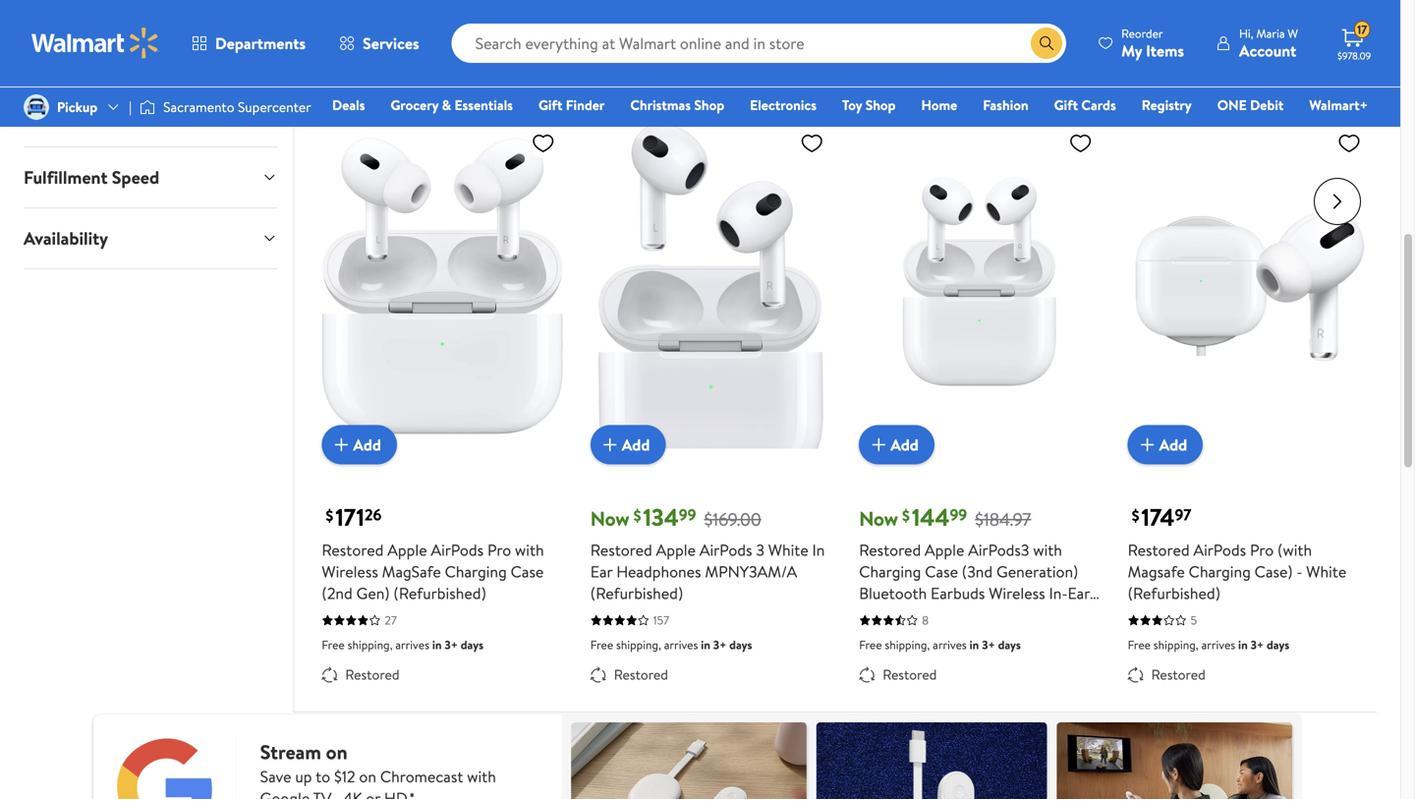 Task type: describe. For each thing, give the bounding box(es) containing it.
add for 171
[[353, 434, 382, 456]]

restored down the 5
[[1152, 665, 1206, 684]]

wireless inside 'now $ 144 99 $184.97 restored apple airpods3 with charging case (3nd generation) bluetooth earbuds wireless in-ear headphones (refurbished)'
[[989, 583, 1046, 604]]

free for 171
[[322, 637, 345, 654]]

speed
[[112, 165, 159, 190]]

apple for 134
[[657, 539, 696, 561]]

hi, maria w account
[[1240, 25, 1299, 61]]

account
[[1240, 40, 1297, 61]]

fulfillment
[[24, 165, 108, 190]]

airpods inside restored airpods pro (with magsafe charging case) - white (refurbished)
[[1194, 539, 1247, 561]]

restored apple airpods3 with charging case (3nd generation) bluetooth earbuds wireless in-ear headphones (refurbished) image
[[860, 123, 1101, 449]]

restored apple airpods pro with wireless magsafe charging case (2nd gen) (refurbished)
[[322, 539, 544, 604]]

now for 134
[[591, 505, 630, 533]]

toy shop
[[843, 95, 896, 115]]

shop for christmas shop
[[695, 95, 725, 115]]

(refurbished) inside restored apple airpods pro with wireless magsafe charging case (2nd gen) (refurbished)
[[394, 583, 487, 604]]

best seller for $169.00
[[599, 95, 652, 112]]

items
[[1147, 40, 1185, 61]]

charging inside 'now $ 144 99 $184.97 restored apple airpods3 with charging case (3nd generation) bluetooth earbuds wireless in-ear headphones (refurbished)'
[[860, 561, 922, 583]]

restored apple airpods pro with wireless magsafe charging case (2nd gen) (refurbished) image
[[322, 123, 563, 449]]

157
[[654, 612, 670, 629]]

sacramento
[[163, 97, 235, 116]]

restored inside restored apple airpods pro with wireless magsafe charging case (2nd gen) (refurbished)
[[322, 539, 384, 561]]

gift finder
[[539, 95, 605, 115]]

pro inside restored airpods pro (with magsafe charging case) - white (refurbished)
[[1251, 539, 1275, 561]]

reorder my items
[[1122, 25, 1185, 61]]

bluetooth
[[860, 583, 928, 604]]

(refurbished) inside 'now $ 144 99 $184.97 restored apple airpods3 with charging case (3nd generation) bluetooth earbuds wireless in-ear headphones (refurbished)'
[[948, 604, 1041, 626]]

restored inside the now $ 134 99 $169.00 restored apple airpods 3 white in ear headphones mpny3am/a (refurbished)
[[591, 539, 653, 561]]

white inside restored airpods pro (with magsafe charging case) - white (refurbished)
[[1307, 561, 1347, 583]]

airpods inside restored apple airpods pro with wireless magsafe charging case (2nd gen) (refurbished)
[[431, 539, 484, 561]]

$ inside 'now $ 144 99 $184.97 restored apple airpods3 with charging case (3nd generation) bluetooth earbuds wireless in-ear headphones (refurbished)'
[[903, 505, 911, 526]]

arrives for 171
[[396, 637, 430, 654]]

generation)
[[997, 561, 1079, 583]]

toy shop link
[[834, 94, 905, 116]]

restored airpods pro (with magsafe charging case) - white (refurbished)
[[1128, 539, 1347, 604]]

fashion link
[[975, 94, 1038, 116]]

best for $169.00
[[599, 95, 621, 112]]

walmart+ link
[[1301, 94, 1378, 116]]

deals
[[332, 95, 365, 115]]

gen)
[[357, 583, 390, 604]]

(with
[[1278, 539, 1313, 561]]

available
[[318, 46, 395, 73]]

171
[[336, 501, 365, 534]]

case)
[[1255, 561, 1294, 583]]

$ 174 97
[[1132, 501, 1192, 534]]

$ inside '$ 174 97'
[[1132, 505, 1140, 526]]

days for $184.97
[[999, 637, 1022, 654]]

add to favorites list, restored airpods pro (with magsafe charging case) - white (refurbished) image
[[1338, 131, 1362, 155]]

-
[[1297, 561, 1303, 583]]

mpny3am/a
[[705, 561, 798, 583]]

$ 171 26
[[326, 501, 382, 534]]

arrives for 174
[[1202, 637, 1236, 654]]

walmart image
[[31, 28, 159, 59]]

gift cards link
[[1046, 94, 1126, 116]]

product group containing 134
[[591, 83, 832, 688]]

sacramento supercenter
[[163, 97, 311, 116]]

free shipping, arrives in 3+ days for 171
[[322, 637, 484, 654]]

add to cart image for $169.00
[[599, 433, 622, 457]]

(2nd
[[322, 583, 353, 604]]

registry
[[1142, 95, 1193, 115]]

christmas shop
[[631, 95, 725, 115]]

airpods inside the now $ 134 99 $169.00 restored apple airpods 3 white in ear headphones mpny3am/a (refurbished)
[[700, 539, 753, 561]]

now $ 144 99 $184.97 restored apple airpods3 with charging case (3nd generation) bluetooth earbuds wireless in-ear headphones (refurbished)
[[860, 501, 1091, 626]]

27
[[385, 612, 397, 629]]

3
[[757, 539, 765, 561]]

maria
[[1257, 25, 1286, 42]]

availability
[[24, 226, 108, 251]]

grocery
[[391, 95, 439, 115]]

shop for toy shop
[[866, 95, 896, 115]]

price
[[24, 104, 63, 129]]

26
[[365, 504, 382, 526]]

home
[[922, 95, 958, 115]]

free shipping, arrives in 3+ days for $169.00
[[591, 637, 753, 654]]

gift cards
[[1055, 95, 1117, 115]]

$184.97
[[976, 507, 1032, 532]]

registry link
[[1134, 94, 1201, 116]]

services button
[[323, 20, 436, 67]]

shipping, for $184.97
[[885, 637, 931, 654]]

view
[[1332, 52, 1361, 71]]

home link
[[913, 94, 967, 116]]

departments button
[[175, 20, 323, 67]]

fulfillment speed
[[24, 165, 159, 190]]

add to favorites list, restored apple airpods 3 white in ear headphones mpny3am/a (refurbished) image
[[801, 131, 824, 155]]

price tab
[[8, 86, 293, 146]]

reorder
[[1122, 25, 1164, 42]]

seller for 171
[[355, 95, 383, 112]]

one debit link
[[1209, 94, 1293, 116]]

(26)
[[507, 50, 534, 72]]

(refurbished) inside restored airpods pro (with magsafe charging case) - white (refurbished)
[[1128, 583, 1221, 604]]

restored down 27
[[346, 665, 400, 684]]

Walmart Site-Wide search field
[[452, 24, 1067, 63]]

restored down 157
[[614, 665, 669, 684]]

one
[[1218, 95, 1248, 115]]

now for 144
[[860, 505, 899, 533]]

debit
[[1251, 95, 1285, 115]]

pickup
[[57, 97, 98, 116]]

airpods3
[[969, 539, 1030, 561]]

free for $169.00
[[591, 637, 614, 654]]

$978.09
[[1338, 49, 1372, 62]]

headphones inside 'now $ 144 99 $184.97 restored apple airpods3 with charging case (3nd generation) bluetooth earbuds wireless in-ear headphones (refurbished)'
[[860, 604, 945, 626]]

best for 171
[[330, 95, 353, 112]]

add for 174
[[1160, 434, 1188, 456]]

3+ for 171
[[445, 637, 458, 654]]

days for $169.00
[[730, 637, 753, 654]]

 image for sacramento supercenter
[[140, 97, 155, 117]]

essentials
[[455, 95, 513, 115]]

restored airpods pro (with magsafe charging case) - white (refurbished) image
[[1128, 123, 1370, 449]]

departments
[[215, 32, 306, 54]]

restored apple airpods 3 white in ear headphones mpny3am/a (refurbished) image
[[591, 123, 832, 449]]



Task type: vqa. For each thing, say whether or not it's contained in the screenshot.
3rd 3+ from the right
yes



Task type: locate. For each thing, give the bounding box(es) containing it.
3+
[[445, 637, 458, 654], [714, 637, 727, 654], [983, 637, 996, 654], [1251, 637, 1265, 654]]

seller
[[355, 95, 383, 112], [624, 95, 652, 112]]

cards
[[1082, 95, 1117, 115]]

1 horizontal spatial now
[[860, 505, 899, 533]]

3+ for $184.97
[[983, 637, 996, 654]]

gift for gift cards
[[1055, 95, 1079, 115]]

charging
[[445, 561, 507, 583], [860, 561, 922, 583], [1189, 561, 1252, 583]]

in down restored airpods pro (with magsafe charging case) - white (refurbished)
[[1239, 637, 1249, 654]]

2 free from the left
[[591, 637, 614, 654]]

fashion
[[984, 95, 1029, 115]]

Search search field
[[452, 24, 1067, 63]]

2 horizontal spatial airpods
[[1194, 539, 1247, 561]]

gift left cards
[[1055, 95, 1079, 115]]

apple down 144
[[925, 539, 965, 561]]

4 free shipping, arrives in 3+ days from the left
[[1128, 637, 1290, 654]]

shop
[[695, 95, 725, 115], [866, 95, 896, 115]]

1 shop from the left
[[695, 95, 725, 115]]

4 in from the left
[[1239, 637, 1249, 654]]

 image
[[24, 94, 49, 120], [140, 97, 155, 117]]

next slide for available for shipping list image
[[1315, 178, 1362, 225]]

2 pro from the left
[[1251, 539, 1275, 561]]

shipping, down 8
[[885, 637, 931, 654]]

0 horizontal spatial add to cart image
[[330, 433, 353, 457]]

0 horizontal spatial shop
[[695, 95, 725, 115]]

add up 97 in the bottom right of the page
[[1160, 434, 1188, 456]]

now
[[591, 505, 630, 533], [860, 505, 899, 533]]

3+ down the mpny3am/a
[[714, 637, 727, 654]]

$ inside the now $ 134 99 $169.00 restored apple airpods 3 white in ear headphones mpny3am/a (refurbished)
[[634, 505, 642, 526]]

add up 144
[[891, 434, 919, 456]]

product group containing 144
[[860, 83, 1101, 688]]

$ left "174"
[[1132, 505, 1140, 526]]

in for 174
[[1239, 637, 1249, 654]]

2 add to cart image from the left
[[599, 433, 622, 457]]

1 free shipping, arrives in 3+ days from the left
[[322, 637, 484, 654]]

product group
[[322, 83, 563, 688], [591, 83, 832, 688], [860, 83, 1101, 688], [1128, 83, 1370, 688]]

1 apple from the left
[[388, 539, 427, 561]]

wireless down 171
[[322, 561, 378, 583]]

ear inside the now $ 134 99 $169.00 restored apple airpods 3 white in ear headphones mpny3am/a (refurbished)
[[591, 561, 613, 583]]

3 3+ from the left
[[983, 637, 996, 654]]

0 horizontal spatial with
[[515, 539, 544, 561]]

white inside the now $ 134 99 $169.00 restored apple airpods 3 white in ear headphones mpny3am/a (refurbished)
[[769, 539, 809, 561]]

shipping, down 157
[[617, 637, 662, 654]]

8
[[923, 612, 929, 629]]

days down case)
[[1267, 637, 1290, 654]]

3+ for $169.00
[[714, 637, 727, 654]]

shipping
[[430, 46, 503, 73]]

available for shipping (26)
[[318, 46, 534, 73]]

in for $169.00
[[701, 637, 711, 654]]

apple inside the now $ 134 99 $169.00 restored apple airpods 3 white in ear headphones mpny3am/a (refurbished)
[[657, 539, 696, 561]]

white right the -
[[1307, 561, 1347, 583]]

best seller for 171
[[330, 95, 383, 112]]

3 days from the left
[[999, 637, 1022, 654]]

2 horizontal spatial charging
[[1189, 561, 1252, 583]]

0 vertical spatial headphones
[[617, 561, 702, 583]]

(3nd
[[962, 561, 993, 583]]

4 days from the left
[[1267, 637, 1290, 654]]

99 inside the now $ 134 99 $169.00 restored apple airpods 3 white in ear headphones mpny3am/a (refurbished)
[[679, 504, 697, 526]]

3 shipping, from the left
[[885, 637, 931, 654]]

seller down available
[[355, 95, 383, 112]]

4 free from the left
[[1128, 637, 1151, 654]]

(refurbished) inside the now $ 134 99 $169.00 restored apple airpods 3 white in ear headphones mpny3am/a (refurbished)
[[591, 583, 684, 604]]

3 airpods from the left
[[1194, 539, 1247, 561]]

1 99 from the left
[[679, 504, 697, 526]]

1 best seller from the left
[[330, 95, 383, 112]]

one debit
[[1218, 95, 1285, 115]]

charging right 'magsafe'
[[445, 561, 507, 583]]

1 airpods from the left
[[431, 539, 484, 561]]

white right 3
[[769, 539, 809, 561]]

charging left case)
[[1189, 561, 1252, 583]]

3+ for 174
[[1251, 637, 1265, 654]]

restored up bluetooth
[[860, 539, 922, 561]]

1 horizontal spatial shop
[[866, 95, 896, 115]]

days for 174
[[1267, 637, 1290, 654]]

arrives down restored airpods pro (with magsafe charging case) - white (refurbished)
[[1202, 637, 1236, 654]]

3+ down 'earbuds'
[[983, 637, 996, 654]]

free for 174
[[1128, 637, 1151, 654]]

airpods
[[431, 539, 484, 561], [700, 539, 753, 561], [1194, 539, 1247, 561]]

add up 134
[[622, 434, 650, 456]]

134
[[644, 501, 679, 534]]

supercenter
[[238, 97, 311, 116]]

2 horizontal spatial apple
[[925, 539, 965, 561]]

2 airpods from the left
[[700, 539, 753, 561]]

tab
[[8, 25, 293, 85]]

add button up 144
[[860, 425, 935, 465]]

add button for 174
[[1128, 425, 1204, 465]]

now inside the now $ 134 99 $169.00 restored apple airpods 3 white in ear headphones mpny3am/a (refurbished)
[[591, 505, 630, 533]]

add to favorites list, restored apple airpods pro with wireless magsafe charging case (2nd gen) (refurbished) image
[[532, 131, 555, 155]]

1 $ from the left
[[326, 505, 334, 526]]

shipping, for $169.00
[[617, 637, 662, 654]]

1 horizontal spatial seller
[[624, 95, 652, 112]]

restored down $ 171 26
[[322, 539, 384, 561]]

gift
[[539, 95, 563, 115], [1055, 95, 1079, 115]]

17
[[1358, 21, 1368, 38]]

view all
[[1332, 52, 1378, 71]]

99 for 144
[[950, 504, 968, 526]]

restored inside restored airpods pro (with magsafe charging case) - white (refurbished)
[[1128, 539, 1190, 561]]

2 best seller from the left
[[599, 95, 652, 112]]

1 pro from the left
[[488, 539, 512, 561]]

3 in from the left
[[970, 637, 980, 654]]

1 horizontal spatial 99
[[950, 504, 968, 526]]

2 case from the left
[[926, 561, 959, 583]]

price button
[[8, 86, 293, 146]]

pro right 'magsafe'
[[488, 539, 512, 561]]

0 horizontal spatial charging
[[445, 561, 507, 583]]

0 horizontal spatial airpods
[[431, 539, 484, 561]]

1 shipping, from the left
[[348, 637, 393, 654]]

apple up gen)
[[388, 539, 427, 561]]

electronics link
[[742, 94, 826, 116]]

3 add to cart image from the left
[[867, 433, 891, 457]]

0 horizontal spatial 99
[[679, 504, 697, 526]]

all
[[1365, 52, 1378, 71]]

3 product group from the left
[[860, 83, 1101, 688]]

pro left (with
[[1251, 539, 1275, 561]]

1 days from the left
[[461, 637, 484, 654]]

best seller
[[330, 95, 383, 112], [599, 95, 652, 112]]

apple inside restored apple airpods pro with wireless magsafe charging case (2nd gen) (refurbished)
[[388, 539, 427, 561]]

add up 26
[[353, 434, 382, 456]]

shipping, down 27
[[348, 637, 393, 654]]

days down generation)
[[999, 637, 1022, 654]]

availability button
[[8, 208, 293, 268]]

christmas
[[631, 95, 691, 115]]

2 seller from the left
[[624, 95, 652, 112]]

charging down 144
[[860, 561, 922, 583]]

best down available
[[330, 95, 353, 112]]

1 horizontal spatial charging
[[860, 561, 922, 583]]

for
[[399, 46, 425, 73]]

|
[[129, 97, 132, 116]]

3 add button from the left
[[860, 425, 935, 465]]

4 add button from the left
[[1128, 425, 1204, 465]]

1 3+ from the left
[[445, 637, 458, 654]]

4 shipping, from the left
[[1154, 637, 1199, 654]]

0 horizontal spatial white
[[769, 539, 809, 561]]

shipping, down the 5
[[1154, 637, 1199, 654]]

0 horizontal spatial pro
[[488, 539, 512, 561]]

in down restored apple airpods pro with wireless magsafe charging case (2nd gen) (refurbished)
[[433, 637, 442, 654]]

2 arrives from the left
[[664, 637, 699, 654]]

1 horizontal spatial apple
[[657, 539, 696, 561]]

product group containing 171
[[322, 83, 563, 688]]

restored down "174"
[[1128, 539, 1190, 561]]

99 inside 'now $ 144 99 $184.97 restored apple airpods3 with charging case (3nd generation) bluetooth earbuds wireless in-ear headphones (refurbished)'
[[950, 504, 968, 526]]

1 horizontal spatial add to cart image
[[599, 433, 622, 457]]

1 horizontal spatial case
[[926, 561, 959, 583]]

0 horizontal spatial gift
[[539, 95, 563, 115]]

2 shop from the left
[[866, 95, 896, 115]]

now $ 134 99 $169.00 restored apple airpods 3 white in ear headphones mpny3am/a (refurbished)
[[591, 501, 825, 604]]

add button up 97 in the bottom right of the page
[[1128, 425, 1204, 465]]

1 now from the left
[[591, 505, 630, 533]]

97
[[1176, 504, 1192, 526]]

restored down 8
[[883, 665, 937, 684]]

0 horizontal spatial case
[[511, 561, 544, 583]]

4 3+ from the left
[[1251, 637, 1265, 654]]

0 horizontal spatial seller
[[355, 95, 383, 112]]

apple
[[388, 539, 427, 561], [657, 539, 696, 561], [925, 539, 965, 561]]

arrives for $169.00
[[664, 637, 699, 654]]

0 horizontal spatial now
[[591, 505, 630, 533]]

now left 134
[[591, 505, 630, 533]]

days down the mpny3am/a
[[730, 637, 753, 654]]

$ inside $ 171 26
[[326, 505, 334, 526]]

restored inside 'now $ 144 99 $184.97 restored apple airpods3 with charging case (3nd generation) bluetooth earbuds wireless in-ear headphones (refurbished)'
[[860, 539, 922, 561]]

1 horizontal spatial best
[[599, 95, 621, 112]]

0 horizontal spatial  image
[[24, 94, 49, 120]]

free shipping, arrives in 3+ days
[[322, 637, 484, 654], [591, 637, 753, 654], [860, 637, 1022, 654], [1128, 637, 1290, 654]]

(refurbished) up 157
[[591, 583, 684, 604]]

3 free shipping, arrives in 3+ days from the left
[[860, 637, 1022, 654]]

1 add to cart image from the left
[[330, 433, 353, 457]]

free shipping, arrives in 3+ days for 174
[[1128, 637, 1290, 654]]

free shipping, arrives in 3+ days down the 5
[[1128, 637, 1290, 654]]

1 horizontal spatial airpods
[[700, 539, 753, 561]]

2 free shipping, arrives in 3+ days from the left
[[591, 637, 753, 654]]

4 add from the left
[[1160, 434, 1188, 456]]

apple inside 'now $ 144 99 $184.97 restored apple airpods3 with charging case (3nd generation) bluetooth earbuds wireless in-ear headphones (refurbished)'
[[925, 539, 965, 561]]

gift finder link
[[530, 94, 614, 116]]

2 with from the left
[[1034, 539, 1063, 561]]

shop inside "link"
[[695, 95, 725, 115]]

add button
[[322, 425, 397, 465], [591, 425, 666, 465], [860, 425, 935, 465], [1128, 425, 1204, 465]]

arrives down 27
[[396, 637, 430, 654]]

3 free from the left
[[860, 637, 883, 654]]

0 horizontal spatial best
[[330, 95, 353, 112]]

magsafe
[[382, 561, 441, 583]]

$
[[326, 505, 334, 526], [634, 505, 642, 526], [903, 505, 911, 526], [1132, 505, 1140, 526]]

seller for $169.00
[[624, 95, 652, 112]]

99 left $169.00
[[679, 504, 697, 526]]

magsafe
[[1128, 561, 1186, 583]]

2 add from the left
[[622, 434, 650, 456]]

 image for pickup
[[24, 94, 49, 120]]

2 charging from the left
[[860, 561, 922, 583]]

in-
[[1050, 583, 1068, 604]]

gift for gift finder
[[539, 95, 563, 115]]

toy
[[843, 95, 863, 115]]

white
[[769, 539, 809, 561], [1307, 561, 1347, 583]]

days
[[461, 637, 484, 654], [730, 637, 753, 654], [999, 637, 1022, 654], [1267, 637, 1290, 654]]

1 horizontal spatial best seller
[[599, 95, 652, 112]]

1 arrives from the left
[[396, 637, 430, 654]]

seller right finder
[[624, 95, 652, 112]]

electronics
[[750, 95, 817, 115]]

charging inside restored apple airpods pro with wireless magsafe charging case (2nd gen) (refurbished)
[[445, 561, 507, 583]]

fulfillment speed tab
[[8, 147, 293, 207]]

3 charging from the left
[[1189, 561, 1252, 583]]

fulfillment speed button
[[8, 147, 293, 207]]

headphones
[[617, 561, 702, 583], [860, 604, 945, 626]]

1 seller from the left
[[355, 95, 383, 112]]

0 horizontal spatial headphones
[[617, 561, 702, 583]]

2 now from the left
[[860, 505, 899, 533]]

0 horizontal spatial apple
[[388, 539, 427, 561]]

&
[[442, 95, 451, 115]]

free for $184.97
[[860, 637, 883, 654]]

$169.00
[[705, 507, 762, 532]]

2 apple from the left
[[657, 539, 696, 561]]

add for $184.97
[[891, 434, 919, 456]]

$ left 144
[[903, 505, 911, 526]]

apple down 134
[[657, 539, 696, 561]]

w
[[1289, 25, 1299, 42]]

2 days from the left
[[730, 637, 753, 654]]

shop right christmas
[[695, 95, 725, 115]]

1 horizontal spatial with
[[1034, 539, 1063, 561]]

2 99 from the left
[[950, 504, 968, 526]]

1 horizontal spatial headphones
[[860, 604, 945, 626]]

99
[[679, 504, 697, 526], [950, 504, 968, 526]]

(refurbished) down (3nd
[[948, 604, 1041, 626]]

availability tab
[[8, 208, 293, 268]]

earbuds
[[931, 583, 986, 604]]

restored down 134
[[591, 539, 653, 561]]

case inside 'now $ 144 99 $184.97 restored apple airpods3 with charging case (3nd generation) bluetooth earbuds wireless in-ear headphones (refurbished)'
[[926, 561, 959, 583]]

3 apple from the left
[[925, 539, 965, 561]]

with inside 'now $ 144 99 $184.97 restored apple airpods3 with charging case (3nd generation) bluetooth earbuds wireless in-ear headphones (refurbished)'
[[1034, 539, 1063, 561]]

1 horizontal spatial ear
[[1068, 583, 1091, 604]]

days for 171
[[461, 637, 484, 654]]

case inside restored apple airpods pro with wireless magsafe charging case (2nd gen) (refurbished)
[[511, 561, 544, 583]]

add button for 171
[[322, 425, 397, 465]]

1 horizontal spatial wireless
[[989, 583, 1046, 604]]

1 vertical spatial headphones
[[860, 604, 945, 626]]

1 gift from the left
[[539, 95, 563, 115]]

$ left 171
[[326, 505, 334, 526]]

walmart+
[[1310, 95, 1369, 115]]

2 in from the left
[[701, 637, 711, 654]]

1 horizontal spatial pro
[[1251, 539, 1275, 561]]

144
[[912, 501, 950, 534]]

shipping,
[[348, 637, 393, 654], [617, 637, 662, 654], [885, 637, 931, 654], [1154, 637, 1199, 654]]

in for $184.97
[[970, 637, 980, 654]]

1 add button from the left
[[322, 425, 397, 465]]

days down restored apple airpods pro with wireless magsafe charging case (2nd gen) (refurbished)
[[461, 637, 484, 654]]

1 in from the left
[[433, 637, 442, 654]]

1 case from the left
[[511, 561, 544, 583]]

ear inside 'now $ 144 99 $184.97 restored apple airpods3 with charging case (3nd generation) bluetooth earbuds wireless in-ear headphones (refurbished)'
[[1068, 583, 1091, 604]]

charging inside restored airpods pro (with magsafe charging case) - white (refurbished)
[[1189, 561, 1252, 583]]

0 horizontal spatial ear
[[591, 561, 613, 583]]

2 best from the left
[[599, 95, 621, 112]]

grocery & essentials
[[391, 95, 513, 115]]

hi,
[[1240, 25, 1254, 42]]

99 left $184.97
[[950, 504, 968, 526]]

4 product group from the left
[[1128, 83, 1370, 688]]

grocery & essentials link
[[382, 94, 522, 116]]

2 add button from the left
[[591, 425, 666, 465]]

free shipping, arrives in 3+ days down 157
[[591, 637, 753, 654]]

in down 'earbuds'
[[970, 637, 980, 654]]

headphones inside the now $ 134 99 $169.00 restored apple airpods 3 white in ear headphones mpny3am/a (refurbished)
[[617, 561, 702, 583]]

in down the mpny3am/a
[[701, 637, 711, 654]]

wireless inside restored apple airpods pro with wireless magsafe charging case (2nd gen) (refurbished)
[[322, 561, 378, 583]]

shipping, for 171
[[348, 637, 393, 654]]

add button up 134
[[591, 425, 666, 465]]

add button for $169.00
[[591, 425, 666, 465]]

2 3+ from the left
[[714, 637, 727, 654]]

4 arrives from the left
[[1202, 637, 1236, 654]]

add button for $184.97
[[860, 425, 935, 465]]

add button up 26
[[322, 425, 397, 465]]

3 arrives from the left
[[933, 637, 967, 654]]

0 horizontal spatial wireless
[[322, 561, 378, 583]]

wireless left in- on the right bottom
[[989, 583, 1046, 604]]

2 shipping, from the left
[[617, 637, 662, 654]]

arrives for $184.97
[[933, 637, 967, 654]]

add to cart image
[[1136, 433, 1160, 457]]

add to cart image for $184.97
[[867, 433, 891, 457]]

my
[[1122, 40, 1143, 61]]

1 with from the left
[[515, 539, 544, 561]]

1 horizontal spatial gift
[[1055, 95, 1079, 115]]

1 add from the left
[[353, 434, 382, 456]]

restored
[[322, 539, 384, 561], [591, 539, 653, 561], [860, 539, 922, 561], [1128, 539, 1190, 561], [346, 665, 400, 684], [614, 665, 669, 684], [883, 665, 937, 684], [1152, 665, 1206, 684]]

add for $169.00
[[622, 434, 650, 456]]

2 $ from the left
[[634, 505, 642, 526]]

1 product group from the left
[[322, 83, 563, 688]]

1 horizontal spatial  image
[[140, 97, 155, 117]]

1 horizontal spatial white
[[1307, 561, 1347, 583]]

finder
[[566, 95, 605, 115]]

3+ down case)
[[1251, 637, 1265, 654]]

3+ down restored apple airpods pro with wireless magsafe charging case (2nd gen) (refurbished)
[[445, 637, 458, 654]]

(refurbished) up the 5
[[1128, 583, 1221, 604]]

product group containing 174
[[1128, 83, 1370, 688]]

christmas shop link
[[622, 94, 734, 116]]

free shipping, arrives in 3+ days down 8
[[860, 637, 1022, 654]]

services
[[363, 32, 420, 54]]

free shipping, arrives in 3+ days down 27
[[322, 637, 484, 654]]

arrives down 157
[[664, 637, 699, 654]]

1 charging from the left
[[445, 561, 507, 583]]

 image right |
[[140, 97, 155, 117]]

1 best from the left
[[330, 95, 353, 112]]

shipping, for 174
[[1154, 637, 1199, 654]]

99 for 134
[[679, 504, 697, 526]]

4 $ from the left
[[1132, 505, 1140, 526]]

 image left pickup
[[24, 94, 49, 120]]

arrives down 'earbuds'
[[933, 637, 967, 654]]

174
[[1142, 501, 1176, 534]]

with inside restored apple airpods pro with wireless magsafe charging case (2nd gen) (refurbished)
[[515, 539, 544, 561]]

2 gift from the left
[[1055, 95, 1079, 115]]

(refurbished) up 27
[[394, 583, 487, 604]]

add to cart image for 171
[[330, 433, 353, 457]]

add to cart image
[[330, 433, 353, 457], [599, 433, 622, 457], [867, 433, 891, 457]]

best left christmas
[[599, 95, 621, 112]]

gift left finder
[[539, 95, 563, 115]]

apple for 144
[[925, 539, 965, 561]]

search icon image
[[1039, 35, 1055, 51]]

now inside 'now $ 144 99 $184.97 restored apple airpods3 with charging case (3nd generation) bluetooth earbuds wireless in-ear headphones (refurbished)'
[[860, 505, 899, 533]]

$ left 134
[[634, 505, 642, 526]]

deals link
[[324, 94, 374, 116]]

with
[[515, 539, 544, 561], [1034, 539, 1063, 561]]

2 product group from the left
[[591, 83, 832, 688]]

add to favorites list, restored apple airpods3 with charging case (3nd generation) bluetooth earbuds wireless in-ear headphones (refurbished) image
[[1069, 131, 1093, 155]]

free shipping, arrives in 3+ days for $184.97
[[860, 637, 1022, 654]]

arrives
[[396, 637, 430, 654], [664, 637, 699, 654], [933, 637, 967, 654], [1202, 637, 1236, 654]]

pro inside restored apple airpods pro with wireless magsafe charging case (2nd gen) (refurbished)
[[488, 539, 512, 561]]

add
[[353, 434, 382, 456], [622, 434, 650, 456], [891, 434, 919, 456], [1160, 434, 1188, 456]]

1 free from the left
[[322, 637, 345, 654]]

3 $ from the left
[[903, 505, 911, 526]]

0 horizontal spatial best seller
[[330, 95, 383, 112]]

in for 171
[[433, 637, 442, 654]]

shop right toy
[[866, 95, 896, 115]]

5
[[1191, 612, 1198, 629]]

in
[[813, 539, 825, 561]]

now left 144
[[860, 505, 899, 533]]

2 horizontal spatial add to cart image
[[867, 433, 891, 457]]

wireless
[[322, 561, 378, 583], [989, 583, 1046, 604]]

3 add from the left
[[891, 434, 919, 456]]



